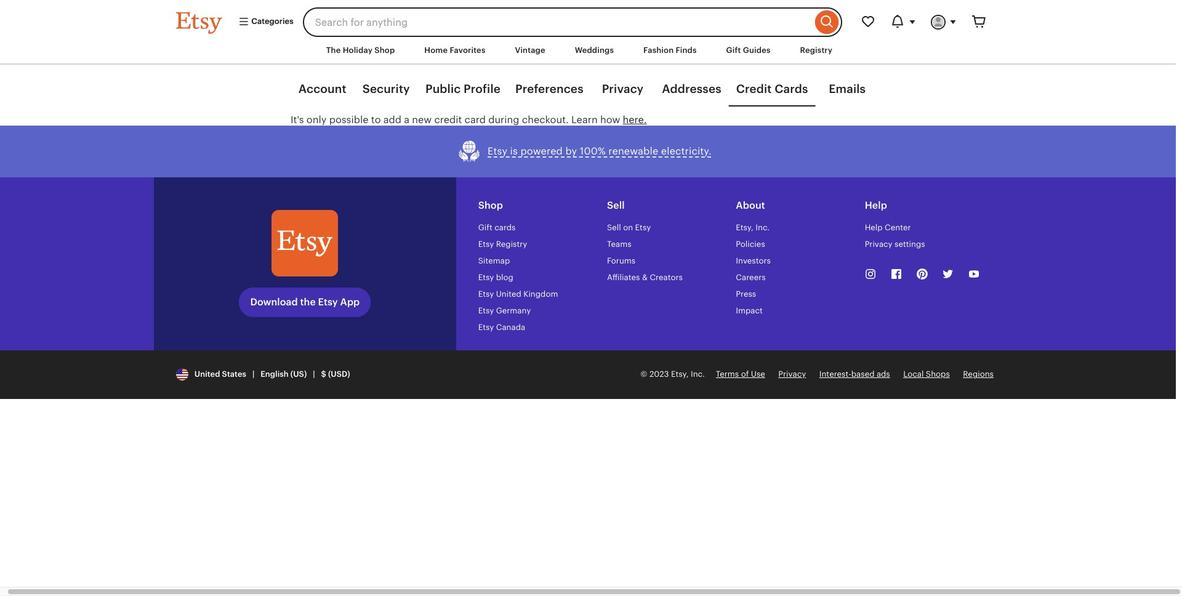 Task type: locate. For each thing, give the bounding box(es) containing it.
affiliates & creators link
[[607, 273, 683, 282]]

help for help center
[[865, 223, 883, 232]]

shop
[[375, 46, 395, 55], [478, 199, 503, 211]]

etsy, right 2023
[[672, 370, 689, 379]]

it's only possible to add a new credit card during checkout. learn how here.
[[291, 114, 647, 126]]

privacy up here.
[[602, 83, 644, 96]]

0 horizontal spatial |
[[253, 370, 255, 379]]

of
[[742, 370, 749, 379]]

0 horizontal spatial privacy
[[602, 83, 644, 96]]

forums link
[[607, 256, 636, 265]]

your favorites tab list
[[291, 74, 880, 106]]

inc. left terms
[[691, 370, 705, 379]]

2 sell from the top
[[607, 223, 622, 232]]

©
[[641, 370, 648, 379]]

1 | from the left
[[253, 370, 255, 379]]

categories button
[[229, 11, 299, 33]]

etsy up etsy canada
[[478, 306, 494, 315]]

etsy, up policies
[[736, 223, 754, 232]]

united down blog
[[496, 289, 522, 299]]

etsy for etsy canada
[[478, 323, 494, 332]]

vintage link
[[506, 39, 555, 62]]

security button
[[355, 81, 418, 98]]

local shops
[[904, 370, 950, 379]]

1 sell from the top
[[607, 199, 625, 211]]

sell up on
[[607, 199, 625, 211]]

terms of use link
[[716, 370, 766, 379]]

None search field
[[303, 7, 843, 37]]

etsy right on
[[636, 223, 651, 232]]

1 horizontal spatial shop
[[478, 199, 503, 211]]

shop right holiday
[[375, 46, 395, 55]]

a
[[404, 114, 410, 126]]

shop up gift cards
[[478, 199, 503, 211]]

registry down "cards"
[[496, 240, 528, 249]]

shop inside the holiday shop link
[[375, 46, 395, 55]]

0 horizontal spatial privacy link
[[602, 81, 644, 98]]

home favorites link
[[415, 39, 495, 62]]

2 help from the top
[[865, 223, 883, 232]]

1 vertical spatial etsy,
[[672, 370, 689, 379]]

help center
[[865, 223, 911, 232]]

privacy down help center
[[865, 240, 893, 249]]

1 vertical spatial united
[[195, 370, 220, 379]]

based
[[852, 370, 875, 379]]

privacy link
[[602, 81, 644, 98], [779, 370, 807, 379]]

1 help from the top
[[865, 199, 888, 211]]

| left $
[[313, 370, 315, 379]]

2 vertical spatial privacy
[[779, 370, 807, 379]]

gift left "cards"
[[478, 223, 493, 232]]

© 2023 etsy, inc.
[[641, 370, 705, 379]]

0 horizontal spatial shop
[[375, 46, 395, 55]]

gift left guides
[[727, 46, 741, 55]]

privacy link right use
[[779, 370, 807, 379]]

account button
[[291, 81, 355, 98]]

1 horizontal spatial gift
[[727, 46, 741, 55]]

1 horizontal spatial registry
[[801, 46, 833, 55]]

careers
[[736, 273, 766, 282]]

etsy left canada
[[478, 323, 494, 332]]

guides
[[743, 46, 771, 55]]

0 vertical spatial etsy,
[[736, 223, 754, 232]]

local shops link
[[904, 370, 950, 379]]

etsy up sitemap link
[[478, 240, 494, 249]]

etsy canada
[[478, 323, 526, 332]]

blog
[[496, 273, 514, 282]]

is
[[510, 146, 518, 157]]

1 vertical spatial privacy
[[865, 240, 893, 249]]

gift guides
[[727, 46, 771, 55]]

cards
[[775, 83, 809, 96]]

(usd)
[[328, 370, 350, 379]]

categories
[[250, 17, 294, 26]]

germany
[[496, 306, 531, 315]]

account link
[[299, 81, 347, 98]]

etsy down etsy blog link
[[478, 289, 494, 299]]

etsy down sitemap
[[478, 273, 494, 282]]

help
[[865, 199, 888, 211], [865, 223, 883, 232]]

|
[[253, 370, 255, 379], [313, 370, 315, 379]]

shops
[[926, 370, 950, 379]]

100%
[[580, 146, 606, 157]]

us image
[[176, 368, 189, 381]]

privacy link up here.
[[602, 81, 644, 98]]

ads
[[877, 370, 891, 379]]

etsy, inc. link
[[736, 223, 770, 232]]

emails link
[[829, 81, 866, 98]]

finds
[[676, 46, 697, 55]]

during
[[489, 114, 520, 126]]

settings
[[895, 240, 926, 249]]

united right us image
[[195, 370, 220, 379]]

menu bar
[[154, 37, 1017, 65]]

profile
[[464, 83, 501, 96]]

here. link
[[623, 114, 647, 126]]

none search field inside categories banner
[[303, 7, 843, 37]]

home
[[425, 46, 448, 55]]

interest-based ads link
[[820, 370, 891, 379]]

terms of use
[[716, 370, 766, 379]]

learn
[[572, 114, 598, 126]]

sitemap
[[478, 256, 510, 265]]

help for help
[[865, 199, 888, 211]]

1 horizontal spatial |
[[313, 370, 315, 379]]

1 horizontal spatial privacy
[[779, 370, 807, 379]]

renewable
[[609, 146, 659, 157]]

powered
[[521, 146, 563, 157]]

credit cards button
[[729, 81, 816, 98]]

on
[[624, 223, 633, 232]]

forums
[[607, 256, 636, 265]]

0 vertical spatial privacy
[[602, 83, 644, 96]]

etsy registry
[[478, 240, 528, 249]]

privacy for the bottommost privacy link
[[779, 370, 807, 379]]

0 horizontal spatial etsy,
[[672, 370, 689, 379]]

preferences button
[[508, 81, 591, 98]]

public profile
[[426, 83, 501, 96]]

1 vertical spatial inc.
[[691, 370, 705, 379]]

gift inside menu bar
[[727, 46, 741, 55]]

1 horizontal spatial privacy link
[[779, 370, 807, 379]]

| right states
[[253, 370, 255, 379]]

etsy left is
[[488, 146, 508, 157]]

etsy for etsy germany
[[478, 306, 494, 315]]

emails button
[[816, 81, 880, 98]]

privacy for privacy settings
[[865, 240, 893, 249]]

0 horizontal spatial gift
[[478, 223, 493, 232]]

favorites
[[450, 46, 486, 55]]

0 vertical spatial sell
[[607, 199, 625, 211]]

1 vertical spatial sell
[[607, 223, 622, 232]]

teams link
[[607, 240, 632, 249]]

1 vertical spatial help
[[865, 223, 883, 232]]

it's
[[291, 114, 304, 126]]

sitemap link
[[478, 256, 510, 265]]

1 vertical spatial gift
[[478, 223, 493, 232]]

add
[[384, 114, 402, 126]]

investors link
[[736, 256, 771, 265]]

0 vertical spatial united
[[496, 289, 522, 299]]

help up help center
[[865, 199, 888, 211]]

0 vertical spatial shop
[[375, 46, 395, 55]]

etsy
[[488, 146, 508, 157], [636, 223, 651, 232], [478, 240, 494, 249], [478, 273, 494, 282], [478, 289, 494, 299], [318, 297, 338, 308], [478, 306, 494, 315], [478, 323, 494, 332]]

1 horizontal spatial inc.
[[756, 223, 770, 232]]

0 vertical spatial registry
[[801, 46, 833, 55]]

sell on etsy
[[607, 223, 651, 232]]

0 vertical spatial gift
[[727, 46, 741, 55]]

help left center
[[865, 223, 883, 232]]

credit cards
[[737, 83, 809, 96]]

etsy inside "button"
[[488, 146, 508, 157]]

privacy settings link
[[865, 240, 926, 249]]

help center link
[[865, 223, 911, 232]]

0 vertical spatial help
[[865, 199, 888, 211]]

registry up cards on the right of page
[[801, 46, 833, 55]]

1 vertical spatial registry
[[496, 240, 528, 249]]

card
[[465, 114, 486, 126]]

0 horizontal spatial inc.
[[691, 370, 705, 379]]

registry
[[801, 46, 833, 55], [496, 240, 528, 249]]

privacy right use
[[779, 370, 807, 379]]

preferences link
[[516, 81, 584, 98]]

sell left on
[[607, 223, 622, 232]]

regions
[[964, 370, 994, 379]]

2 horizontal spatial privacy
[[865, 240, 893, 249]]

investors
[[736, 256, 771, 265]]

press
[[736, 289, 757, 299]]

impact
[[736, 306, 763, 315]]

the holiday shop link
[[317, 39, 404, 62]]

inc. up policies
[[756, 223, 770, 232]]

categories banner
[[154, 0, 1017, 37]]

etsy,
[[736, 223, 754, 232], [672, 370, 689, 379]]



Task type: vqa. For each thing, say whether or not it's contained in the screenshot.
Search For Anything text box
yes



Task type: describe. For each thing, give the bounding box(es) containing it.
security
[[363, 83, 410, 96]]

local
[[904, 370, 924, 379]]

0 vertical spatial privacy link
[[602, 81, 644, 98]]

canada
[[496, 323, 526, 332]]

etsy canada link
[[478, 323, 526, 332]]

center
[[885, 223, 911, 232]]

policies
[[736, 240, 766, 249]]

fashion finds link
[[635, 39, 706, 62]]

etsy, inc.
[[736, 223, 770, 232]]

addresses link
[[662, 81, 722, 98]]

use
[[751, 370, 766, 379]]

0 horizontal spatial united
[[195, 370, 220, 379]]

gift for gift cards
[[478, 223, 493, 232]]

1 vertical spatial privacy link
[[779, 370, 807, 379]]

app
[[340, 297, 360, 308]]

weddings link
[[566, 39, 624, 62]]

teams
[[607, 240, 632, 249]]

account
[[299, 83, 347, 96]]

fashion
[[644, 46, 674, 55]]

fashion finds
[[644, 46, 697, 55]]

careers link
[[736, 273, 766, 282]]

etsy registry link
[[478, 240, 528, 249]]

security link
[[363, 81, 410, 98]]

united states   |   english (us)   |   $ (usd)
[[190, 370, 350, 379]]

1 vertical spatial shop
[[478, 199, 503, 211]]

terms
[[716, 370, 739, 379]]

possible
[[329, 114, 369, 126]]

interest-
[[820, 370, 852, 379]]

electricity.
[[662, 146, 712, 157]]

public
[[426, 83, 461, 96]]

policies link
[[736, 240, 766, 249]]

download the etsy app
[[250, 297, 360, 308]]

sell for sell on etsy
[[607, 223, 622, 232]]

etsy blog link
[[478, 273, 514, 282]]

etsy united kingdom
[[478, 289, 558, 299]]

here.
[[623, 114, 647, 126]]

etsy germany link
[[478, 306, 531, 315]]

sell on etsy link
[[607, 223, 651, 232]]

credit
[[737, 83, 772, 96]]

impact link
[[736, 306, 763, 315]]

regions button
[[964, 369, 994, 380]]

etsy for etsy united kingdom
[[478, 289, 494, 299]]

menu bar containing the holiday shop
[[154, 37, 1017, 65]]

addresses button
[[655, 81, 729, 98]]

etsy for etsy registry
[[478, 240, 494, 249]]

1 horizontal spatial united
[[496, 289, 522, 299]]

states
[[222, 370, 246, 379]]

etsy is powered by 100% renewable electricity.
[[488, 146, 712, 157]]

privacy button
[[591, 81, 655, 98]]

download
[[250, 297, 298, 308]]

affiliates & creators
[[607, 273, 683, 282]]

(us)
[[291, 370, 307, 379]]

the
[[300, 297, 316, 308]]

creators
[[650, 273, 683, 282]]

weddings
[[575, 46, 614, 55]]

english
[[261, 370, 289, 379]]

2 | from the left
[[313, 370, 315, 379]]

0 vertical spatial inc.
[[756, 223, 770, 232]]

etsy right 'the'
[[318, 297, 338, 308]]

etsy is powered by 100% renewable electricity. button
[[458, 140, 712, 163]]

Search for anything text field
[[303, 7, 813, 37]]

$
[[321, 370, 326, 379]]

sell for sell
[[607, 199, 625, 211]]

etsy for etsy blog
[[478, 273, 494, 282]]

download the etsy app link
[[239, 288, 371, 317]]

by
[[566, 146, 578, 157]]

1 horizontal spatial etsy,
[[736, 223, 754, 232]]

etsy for etsy is powered by 100% renewable electricity.
[[488, 146, 508, 157]]

the holiday shop
[[326, 46, 395, 55]]

public profile button
[[418, 81, 508, 98]]

gift for gift guides
[[727, 46, 741, 55]]

0 horizontal spatial registry
[[496, 240, 528, 249]]

public profile link
[[426, 81, 501, 98]]

privacy settings
[[865, 240, 926, 249]]

etsy united kingdom link
[[478, 289, 558, 299]]

home favorites
[[425, 46, 486, 55]]

how
[[601, 114, 621, 126]]

privacy inside privacy button
[[602, 83, 644, 96]]

registry link
[[791, 39, 842, 62]]

gift guides link
[[717, 39, 780, 62]]

gift cards link
[[478, 223, 516, 232]]

to
[[371, 114, 381, 126]]

credit
[[435, 114, 462, 126]]

holiday
[[343, 46, 373, 55]]



